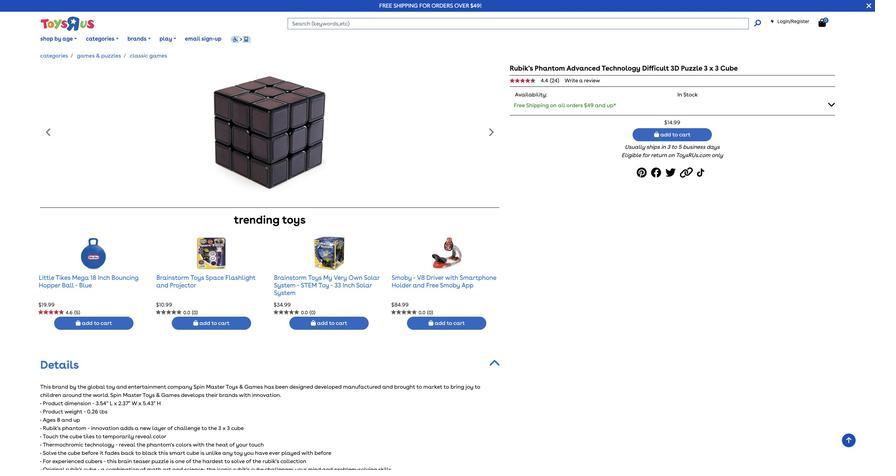 Task type: vqa. For each thing, say whether or not it's contained in the screenshot.
(5)
yes



Task type: describe. For each thing, give the bounding box(es) containing it.
l
[[110, 401, 113, 407]]

brainstorm toys space flashlight and projector image
[[194, 237, 229, 271]]

usually
[[625, 144, 645, 151]]

free inside smoby - v8 driver with smartphone holder and free smoby app
[[426, 282, 439, 289]]

ever
[[269, 450, 280, 457]]

0.0 for v8
[[419, 310, 426, 316]]

0 horizontal spatial is
[[170, 459, 174, 465]]

eligible
[[622, 152, 641, 159]]

2 vertical spatial a
[[101, 467, 105, 471]]

the up black
[[137, 442, 145, 449]]

children
[[40, 392, 61, 399]]

for
[[643, 152, 650, 159]]

business
[[683, 144, 706, 151]]

categories for categories dropdown button
[[86, 36, 114, 42]]

brainstorm for brainstorm toys my very own solar system - stem toy - 33 inch solar system
[[274, 274, 307, 282]]

0.0 (0) for space
[[183, 310, 198, 316]]

and inside brainstorm toys space flashlight and projector
[[156, 282, 168, 289]]

the down global
[[83, 392, 91, 399]]

(24)
[[550, 77, 559, 84]]

Enter Keyword or Item No. search field
[[288, 18, 749, 29]]

sign-
[[202, 36, 215, 42]]

brainstorm toys my very own solar system - stem toy - 33 inch solar system link
[[274, 274, 380, 297]]

$84.99
[[392, 302, 409, 309]]

flashlight
[[225, 274, 256, 282]]

create a pinterest pin for rubik's phantom advanced technology difficult 3d puzzle 3 x 3 cube image
[[637, 165, 649, 181]]

1 horizontal spatial up
[[215, 36, 222, 42]]

with up collection
[[302, 450, 313, 457]]

cube down cubers
[[84, 467, 96, 471]]

- left 0.26
[[84, 409, 86, 415]]

2.37"
[[118, 401, 130, 407]]

thermochromic
[[43, 442, 83, 449]]

and right 8
[[61, 417, 72, 424]]

(0) for v8
[[427, 310, 433, 316]]

cube up any
[[231, 425, 244, 432]]

0 vertical spatial games
[[244, 384, 263, 391]]

shopping bag image for "add to cart" button corresponding to brainstorm toys space flashlight and projector
[[193, 321, 198, 326]]

- right cubers
[[104, 459, 106, 465]]

1 before from the left
[[82, 450, 98, 457]]

add to cart button for little tikes mega 18 inch bouncing hopper ball - blue
[[54, 317, 134, 330]]

phantom
[[62, 425, 86, 432]]

login/register button
[[771, 18, 810, 25]]

shipping
[[526, 102, 549, 109]]

shop by age button
[[36, 30, 81, 48]]

(5)
[[74, 310, 80, 316]]

add for brainstorm toys space flashlight and projector
[[200, 320, 210, 327]]

1 product from the top
[[43, 401, 63, 407]]

1 vertical spatial &
[[239, 384, 243, 391]]

solar down own on the bottom of page
[[356, 282, 372, 289]]

joy
[[466, 384, 474, 391]]

0 vertical spatial a
[[580, 78, 583, 84]]

cube
[[721, 64, 738, 72]]

projector
[[170, 282, 196, 289]]

0 vertical spatial toy
[[106, 384, 115, 391]]

global
[[87, 384, 105, 391]]

played
[[281, 450, 300, 457]]

email
[[185, 36, 200, 42]]

w
[[132, 401, 137, 407]]

cube down have
[[251, 467, 264, 471]]

v8
[[417, 274, 425, 282]]

and up '2.37"'
[[116, 384, 127, 391]]

free shipping on all orders $49 and up* button
[[510, 98, 835, 113]]

puzzle
[[681, 64, 703, 72]]

layer
[[152, 425, 166, 432]]

little
[[39, 274, 54, 282]]

free shipping on all orders $49 and up*
[[514, 102, 616, 109]]

phantom's
[[147, 442, 174, 449]]

combination
[[106, 467, 139, 471]]

cubers
[[85, 459, 102, 465]]

heat
[[216, 442, 228, 449]]

share a link to rubik's phantom advanced technology difficult 3d puzzle 3 x 3 cube on twitter image
[[666, 165, 678, 181]]

2 vertical spatial &
[[156, 392, 160, 399]]

(0) for space
[[192, 310, 198, 316]]

8 • from the top
[[40, 459, 41, 465]]

cart for brainstorm toys space flashlight and projector
[[218, 320, 230, 327]]

toy
[[319, 282, 329, 289]]

smartphone
[[460, 274, 497, 282]]

develops
[[181, 392, 204, 399]]

stem
[[301, 282, 317, 289]]

cube down 'phantom'
[[70, 434, 82, 440]]

of down teaser
[[140, 467, 146, 471]]

$10.99
[[156, 302, 172, 309]]

1 horizontal spatial toy
[[234, 450, 243, 457]]

18
[[91, 274, 96, 282]]

challenges
[[265, 467, 294, 471]]

0 vertical spatial this
[[158, 450, 168, 457]]

the down have
[[253, 459, 261, 465]]

3 • from the top
[[40, 417, 41, 424]]

holder
[[392, 282, 411, 289]]

add to cart button for brainstorm toys my very own solar system - stem toy - 33 inch solar system
[[290, 317, 369, 330]]

solve
[[43, 450, 57, 457]]

and left brought
[[382, 384, 393, 391]]

add for little tikes mega 18 inch bouncing hopper ball - blue
[[82, 320, 93, 327]]

to inside usually ships in 3 to 5 business days eligible for return on toysrus.com only
[[672, 144, 677, 151]]

of down you
[[246, 459, 251, 465]]

0.0 for space
[[183, 310, 190, 316]]

solar right own on the bottom of page
[[364, 274, 380, 282]]

- down temporarily
[[116, 442, 118, 449]]

categories link
[[40, 52, 68, 59]]

color
[[153, 434, 166, 440]]

3 inside usually ships in 3 to 5 business days eligible for return on toysrus.com only
[[667, 144, 671, 151]]

write a review
[[565, 78, 600, 84]]

with left innovation.
[[239, 392, 251, 399]]

world.
[[93, 392, 109, 399]]

usually ships in 3 to 5 business days eligible for return on toysrus.com only
[[622, 144, 723, 159]]

hopper
[[39, 282, 60, 289]]

add for brainstorm toys my very own solar system - stem toy - 33 inch solar system
[[317, 320, 328, 327]]

cube up 'experienced' on the left bottom
[[68, 450, 80, 457]]

brainstorm toys my very own solar system - stem toy - 33 inch solar system
[[274, 274, 380, 297]]

share rubik's phantom advanced technology difficult 3d puzzle 3 x 3 cube on facebook image
[[651, 165, 664, 181]]

2 horizontal spatial rubik's
[[263, 459, 279, 465]]

cart for smoby - v8 driver with smartphone holder and free smoby app
[[454, 320, 465, 327]]

brands inside brands dropdown button
[[127, 36, 147, 42]]

very
[[334, 274, 347, 282]]

the up the 'heat'
[[208, 425, 217, 432]]

of up any
[[229, 442, 235, 449]]

for
[[43, 459, 51, 465]]

free
[[379, 2, 392, 9]]

3d
[[671, 64, 680, 72]]

shipping
[[394, 2, 418, 9]]

details link
[[40, 358, 79, 372]]

little tikes mega 18 inch bouncing hopper ball - blue link
[[39, 274, 139, 289]]

lbs
[[100, 409, 108, 415]]

art
[[163, 467, 171, 471]]

x up the 'heat'
[[223, 425, 226, 432]]

add to cart button for brainstorm toys space flashlight and projector
[[172, 317, 251, 330]]

classic games link
[[130, 52, 167, 59]]

$34.99
[[274, 302, 291, 309]]

write a review button
[[565, 78, 600, 84]]

0 link
[[819, 18, 833, 27]]

any
[[222, 450, 233, 457]]

games & puzzles link
[[77, 52, 121, 59]]

4.4 (24)
[[541, 77, 559, 84]]

brands inside this brand by the global toy and entertainment company spin master toys & games has been designed developed manufactured and brought to market to bring joy to children around the world. spin master toys & games develops their brands with innovation. • product dimension - 3.54" l x 2.37" w x 5.43" h • product weight - 0.26 lbs • ages 8 and up • rubik's phantom - innovation adds a new layer of challenge to the 3 x 3 cube • touch the cube tiles to temporarily reveal color • thermochromic technology - reveal the phantom's colors with the heat of your touch • solve the cube before it fades back to black this smart cube is unlike any toy you have ever played with before • for experienced cubers - this brain teaser puzzle is one of the hardest to solve of the rubik's collection • original rubik's cube - a combination of math art and science- the iconic rubik's cube challenges your mind and problem-solv
[[219, 392, 238, 399]]

5.43"
[[143, 401, 156, 407]]

0 horizontal spatial your
[[236, 442, 248, 449]]

5
[[679, 144, 682, 151]]

(0) for my
[[310, 310, 316, 316]]

on inside dropdown button
[[550, 102, 557, 109]]

little tikes mega 18 inch bouncing hopper ball - blue image
[[77, 237, 111, 271]]

and down one
[[172, 467, 183, 471]]

solve
[[231, 459, 245, 465]]

play button
[[155, 30, 181, 48]]

on inside usually ships in 3 to 5 business days eligible for return on toysrus.com only
[[669, 152, 675, 159]]

shopping bag image for stem
[[311, 321, 316, 326]]

fades
[[105, 450, 120, 457]]

details
[[40, 358, 79, 372]]

toys inside brainstorm toys my very own solar system - stem toy - 33 inch solar system
[[308, 274, 322, 282]]

6 • from the top
[[40, 442, 41, 449]]

the up around
[[78, 384, 86, 391]]

1 vertical spatial this
[[107, 459, 117, 465]]

shopping bag image for 0 link
[[819, 19, 826, 27]]

for
[[420, 2, 430, 9]]

0 horizontal spatial spin
[[110, 392, 122, 399]]

has
[[264, 384, 274, 391]]



Task type: locate. For each thing, give the bounding box(es) containing it.
and inside dropdown button
[[595, 102, 606, 109]]

0 vertical spatial up
[[215, 36, 222, 42]]

0 vertical spatial reveal
[[135, 434, 152, 440]]

1 0.0 (0) from the left
[[183, 310, 198, 316]]

1 system from the top
[[274, 282, 296, 289]]

collection
[[281, 459, 306, 465]]

the up thermochromic
[[60, 434, 68, 440]]

1 horizontal spatial shopping bag image
[[429, 321, 434, 326]]

rubik's down 'experienced' on the left bottom
[[66, 467, 82, 471]]

of right layer
[[167, 425, 173, 432]]

2 0.0 from the left
[[301, 310, 308, 316]]

shopping bag image
[[819, 19, 826, 27], [655, 132, 659, 137], [76, 321, 81, 326], [193, 321, 198, 326]]

product
[[43, 401, 63, 407], [43, 409, 63, 415]]

rubik's phantom advanced technology difficult 3d puzzle 3 x 3 cube image number null image
[[213, 64, 327, 202]]

your up you
[[236, 442, 248, 449]]

- up 0.26
[[92, 401, 94, 407]]

up inside this brand by the global toy and entertainment company spin master toys & games has been designed developed manufactured and brought to market to bring joy to children around the world. spin master toys & games develops their brands with innovation. • product dimension - 3.54" l x 2.37" w x 5.43" h • product weight - 0.26 lbs • ages 8 and up • rubik's phantom - innovation adds a new layer of challenge to the 3 x 3 cube • touch the cube tiles to temporarily reveal color • thermochromic technology - reveal the phantom's colors with the heat of your touch • solve the cube before it fades back to black this smart cube is unlike any toy you have ever played with before • for experienced cubers - this brain teaser puzzle is one of the hardest to solve of the rubik's collection • original rubik's cube - a combination of math art and science- the iconic rubik's cube challenges your mind and problem-solv
[[73, 417, 80, 424]]

0 vertical spatial by
[[54, 36, 61, 42]]

in
[[678, 91, 682, 98]]

0 horizontal spatial this
[[107, 459, 117, 465]]

1 horizontal spatial inch
[[343, 282, 355, 289]]

1 horizontal spatial 0.0
[[301, 310, 308, 316]]

reveal up 'back'
[[119, 442, 135, 449]]

teaser
[[133, 459, 150, 465]]

product up the ages
[[43, 409, 63, 415]]

1 games from the left
[[77, 52, 95, 59]]

with right the colors
[[193, 442, 205, 449]]

2 0.0 (0) from the left
[[301, 310, 316, 316]]

0 vertical spatial rubik's
[[510, 64, 533, 72]]

rubik's up availability:
[[510, 64, 533, 72]]

space
[[206, 274, 224, 282]]

3 0.0 from the left
[[419, 310, 426, 316]]

the up unlike
[[206, 442, 214, 449]]

0 vertical spatial master
[[206, 384, 225, 391]]

- up tiles
[[88, 425, 90, 432]]

1 brainstorm from the left
[[156, 274, 189, 282]]

0 horizontal spatial up
[[73, 417, 80, 424]]

your down collection
[[295, 467, 307, 471]]

cart for little tikes mega 18 inch bouncing hopper ball - blue
[[101, 320, 112, 327]]

0 vertical spatial on
[[550, 102, 557, 109]]

touch
[[249, 442, 264, 449]]

1 • from the top
[[40, 401, 41, 407]]

0 vertical spatial categories
[[86, 36, 114, 42]]

2 product from the top
[[43, 409, 63, 415]]

brainstorm up projector
[[156, 274, 189, 282]]

1 horizontal spatial rubik's
[[233, 467, 250, 471]]

1 horizontal spatial on
[[669, 152, 675, 159]]

return
[[651, 152, 667, 159]]

toy up world.
[[106, 384, 115, 391]]

manufactured
[[343, 384, 381, 391]]

1 horizontal spatial brands
[[219, 392, 238, 399]]

categories inside dropdown button
[[86, 36, 114, 42]]

toysrus.com
[[676, 152, 711, 159]]

x
[[710, 64, 714, 72], [114, 401, 117, 407], [139, 401, 141, 407], [223, 425, 226, 432]]

brainstorm inside brainstorm toys my very own solar system - stem toy - 33 inch solar system
[[274, 274, 307, 282]]

0.0 for my
[[301, 310, 308, 316]]

0 vertical spatial &
[[96, 52, 100, 59]]

brands
[[127, 36, 147, 42], [219, 392, 238, 399]]

add to cart for little tikes mega 18 inch bouncing hopper ball - blue
[[81, 320, 112, 327]]

login/register
[[778, 18, 810, 24]]

by
[[54, 36, 61, 42], [70, 384, 76, 391]]

0 horizontal spatial 0.0
[[183, 310, 190, 316]]

smoby - v8 driver with smartphone holder and free smoby app link
[[392, 274, 497, 289]]

own
[[349, 274, 363, 282]]

2 horizontal spatial 0.0
[[419, 310, 426, 316]]

0 horizontal spatial master
[[123, 392, 141, 399]]

1 horizontal spatial is
[[201, 450, 204, 457]]

and up $10.99
[[156, 282, 168, 289]]

0.0
[[183, 310, 190, 316], [301, 310, 308, 316], [419, 310, 426, 316]]

1 horizontal spatial brainstorm
[[274, 274, 307, 282]]

1 shopping bag image from the left
[[311, 321, 316, 326]]

on left all
[[550, 102, 557, 109]]

4.6 (5)
[[66, 310, 80, 316]]

1 (0) from the left
[[192, 310, 198, 316]]

1 horizontal spatial (0)
[[310, 310, 316, 316]]

it
[[100, 450, 103, 457]]

0 vertical spatial your
[[236, 442, 248, 449]]

1 horizontal spatial smoby
[[440, 282, 460, 289]]

1 horizontal spatial a
[[135, 425, 139, 432]]

age
[[63, 36, 73, 42]]

the down thermochromic
[[58, 450, 66, 457]]

free down driver
[[426, 282, 439, 289]]

app
[[462, 282, 474, 289]]

games & puzzles
[[77, 52, 121, 59]]

a down cubers
[[101, 467, 105, 471]]

developed
[[315, 384, 342, 391]]

- left 33
[[331, 282, 333, 289]]

(0) down stem
[[310, 310, 316, 316]]

1 horizontal spatial games
[[244, 384, 263, 391]]

add to cart for brainstorm toys my very own solar system - stem toy - 33 inch solar system
[[316, 320, 347, 327]]

tiles
[[83, 434, 95, 440]]

0 vertical spatial is
[[201, 450, 204, 457]]

you
[[244, 450, 254, 457]]

0 horizontal spatial free
[[426, 282, 439, 289]]

categories for categories link
[[40, 52, 68, 59]]

4 • from the top
[[40, 425, 41, 432]]

games up innovation.
[[244, 384, 263, 391]]

inch inside brainstorm toys my very own solar system - stem toy - 33 inch solar system
[[343, 282, 355, 289]]

master
[[206, 384, 225, 391], [123, 392, 141, 399]]

0 horizontal spatial &
[[96, 52, 100, 59]]

classic games
[[130, 52, 167, 59]]

innovation.
[[252, 392, 281, 399]]

menu bar
[[36, 27, 876, 51]]

over
[[455, 2, 469, 9]]

0 horizontal spatial a
[[101, 467, 105, 471]]

- inside smoby - v8 driver with smartphone holder and free smoby app
[[413, 274, 416, 282]]

games down play
[[149, 52, 167, 59]]

1 vertical spatial categories
[[40, 52, 68, 59]]

science-
[[184, 467, 206, 471]]

1 horizontal spatial by
[[70, 384, 76, 391]]

solar
[[364, 274, 380, 282], [356, 282, 372, 289]]

add to cart for brainstorm toys space flashlight and projector
[[198, 320, 230, 327]]

spin up l in the bottom of the page
[[110, 392, 122, 399]]

1 horizontal spatial 0.0 (0)
[[301, 310, 316, 316]]

classic
[[130, 52, 148, 59]]

toys r us image
[[40, 16, 95, 32]]

$14.99
[[665, 119, 681, 126]]

of right one
[[186, 459, 191, 465]]

1 0.0 from the left
[[183, 310, 190, 316]]

0 horizontal spatial toy
[[106, 384, 115, 391]]

only
[[712, 152, 723, 159]]

free inside dropdown button
[[514, 102, 525, 109]]

inch right 18
[[98, 274, 110, 282]]

0 horizontal spatial before
[[82, 450, 98, 457]]

and inside smoby - v8 driver with smartphone holder and free smoby app
[[413, 282, 425, 289]]

add for smoby - v8 driver with smartphone holder and free smoby app
[[435, 320, 446, 327]]

smoby - v8 driver with smartphone holder and free smoby app image
[[430, 237, 464, 271]]

0 vertical spatial spin
[[194, 384, 205, 391]]

brainstorm inside brainstorm toys space flashlight and projector
[[156, 274, 189, 282]]

by up around
[[70, 384, 76, 391]]

copy a link to rubik's phantom advanced technology difficult 3d puzzle 3 x 3 cube image
[[680, 165, 695, 181]]

0 horizontal spatial rubik's
[[66, 467, 82, 471]]

1 vertical spatial product
[[43, 409, 63, 415]]

1 horizontal spatial master
[[206, 384, 225, 391]]

0 vertical spatial brands
[[127, 36, 147, 42]]

smoby up holder
[[392, 274, 412, 282]]

brought
[[394, 384, 415, 391]]

1 vertical spatial your
[[295, 467, 307, 471]]

3 0.0 (0) from the left
[[419, 310, 433, 316]]

up up 'phantom'
[[73, 417, 80, 424]]

2 horizontal spatial &
[[239, 384, 243, 391]]

cube
[[231, 425, 244, 432], [70, 434, 82, 440], [68, 450, 80, 457], [187, 450, 199, 457], [84, 467, 96, 471], [251, 467, 264, 471]]

brainstorm toys my very own solar system - stem toy - 33 inch solar system image
[[312, 237, 346, 271]]

1 vertical spatial up
[[73, 417, 80, 424]]

0 horizontal spatial inch
[[98, 274, 110, 282]]

1 vertical spatial system
[[274, 289, 296, 297]]

before up mind
[[315, 450, 331, 457]]

9 • from the top
[[40, 467, 41, 471]]

shopping bag image
[[311, 321, 316, 326], [429, 321, 434, 326]]

dimension
[[64, 401, 91, 407]]

a
[[580, 78, 583, 84], [135, 425, 139, 432], [101, 467, 105, 471]]

master up w
[[123, 392, 141, 399]]

brands up "classic"
[[127, 36, 147, 42]]

- right ball on the left
[[75, 282, 78, 289]]

1 vertical spatial a
[[135, 425, 139, 432]]

1 horizontal spatial free
[[514, 102, 525, 109]]

puzzles
[[101, 52, 121, 59]]

rubik's phantom advanced technology difficult 3d puzzle 3 x 3 cube
[[510, 64, 738, 72]]

innovation
[[91, 425, 119, 432]]

shop by age
[[40, 36, 73, 42]]

inch down own on the bottom of page
[[343, 282, 355, 289]]

smoby down driver
[[440, 282, 460, 289]]

x right l in the bottom of the page
[[114, 401, 117, 407]]

0 horizontal spatial smoby
[[392, 274, 412, 282]]

smoby - v8 driver with smartphone holder and free smoby app
[[392, 274, 497, 289]]

2 horizontal spatial (0)
[[427, 310, 433, 316]]

shopping bag image for little tikes mega 18 inch bouncing hopper ball - blue's "add to cart" button
[[76, 321, 81, 326]]

x right w
[[139, 401, 141, 407]]

spin
[[194, 384, 205, 391], [110, 392, 122, 399]]

brainstorm
[[156, 274, 189, 282], [274, 274, 307, 282]]

2 games from the left
[[149, 52, 167, 59]]

categories up games & puzzles on the top
[[86, 36, 114, 42]]

2 (0) from the left
[[310, 310, 316, 316]]

trending toys
[[234, 213, 306, 227]]

add to cart for smoby - v8 driver with smartphone holder and free smoby app
[[434, 320, 465, 327]]

0 horizontal spatial rubik's
[[43, 425, 61, 432]]

before up cubers
[[82, 450, 98, 457]]

smart
[[169, 450, 185, 457]]

menu bar containing shop by age
[[36, 27, 876, 51]]

0 horizontal spatial brainstorm
[[156, 274, 189, 282]]

1 horizontal spatial rubik's
[[510, 64, 533, 72]]

1 vertical spatial spin
[[110, 392, 122, 399]]

with right driver
[[445, 274, 458, 282]]

7 • from the top
[[40, 450, 41, 457]]

and down v8
[[413, 282, 425, 289]]

company
[[168, 384, 192, 391]]

is left unlike
[[201, 450, 204, 457]]

1 vertical spatial by
[[70, 384, 76, 391]]

0.0 (0) for v8
[[419, 310, 433, 316]]

1 vertical spatial master
[[123, 392, 141, 399]]

toys
[[191, 274, 204, 282], [308, 274, 322, 282], [226, 384, 238, 391], [143, 392, 155, 399]]

1 vertical spatial free
[[426, 282, 439, 289]]

categories down shop by age
[[40, 52, 68, 59]]

& left has
[[239, 384, 243, 391]]

1 horizontal spatial games
[[149, 52, 167, 59]]

this brand by the global toy and entertainment company spin master toys & games has been designed developed manufactured and brought to market to bring joy to children around the world. spin master toys & games develops their brands with innovation. • product dimension - 3.54" l x 2.37" w x 5.43" h • product weight - 0.26 lbs • ages 8 and up • rubik's phantom - innovation adds a new layer of challenge to the 3 x 3 cube • touch the cube tiles to temporarily reveal color • thermochromic technology - reveal the phantom's colors with the heat of your touch • solve the cube before it fades back to black this smart cube is unlike any toy you have ever played with before • for experienced cubers - this brain teaser puzzle is one of the hardest to solve of the rubik's collection • original rubik's cube - a combination of math art and science- the iconic rubik's cube challenges your mind and problem-solv
[[40, 384, 480, 471]]

- down cubers
[[97, 467, 100, 471]]

& up h
[[156, 392, 160, 399]]

0 horizontal spatial 0.0 (0)
[[183, 310, 198, 316]]

1 vertical spatial is
[[170, 459, 174, 465]]

a left new
[[135, 425, 139, 432]]

0.0 (0) for my
[[301, 310, 316, 316]]

master up their
[[206, 384, 225, 391]]

0 vertical spatial product
[[43, 401, 63, 407]]

0 horizontal spatial categories
[[40, 52, 68, 59]]

toys inside brainstorm toys space flashlight and projector
[[191, 274, 204, 282]]

on
[[550, 102, 557, 109], [669, 152, 675, 159]]

free down availability:
[[514, 102, 525, 109]]

rubik's up touch
[[43, 425, 61, 432]]

touch
[[43, 434, 58, 440]]

$49
[[584, 102, 594, 109]]

1 vertical spatial games
[[161, 392, 180, 399]]

market
[[424, 384, 443, 391]]

brand
[[52, 384, 68, 391]]

1 vertical spatial reveal
[[119, 442, 135, 449]]

0 horizontal spatial games
[[161, 392, 180, 399]]

3
[[704, 64, 708, 72], [715, 64, 719, 72], [667, 144, 671, 151], [218, 425, 221, 432], [227, 425, 230, 432]]

brainstorm up stem
[[274, 274, 307, 282]]

0 horizontal spatial (0)
[[192, 310, 198, 316]]

1 vertical spatial brands
[[219, 392, 238, 399]]

reveal down new
[[135, 434, 152, 440]]

tikes
[[56, 274, 71, 282]]

the up science-
[[193, 459, 201, 465]]

- left stem
[[297, 282, 299, 289]]

shopping bag image for free
[[429, 321, 434, 326]]

cart for brainstorm toys my very own solar system - stem toy - 33 inch solar system
[[336, 320, 347, 327]]

by inside this brand by the global toy and entertainment company spin master toys & games has been designed developed manufactured and brought to market to bring joy to children around the world. spin master toys & games develops their brands with innovation. • product dimension - 3.54" l x 2.37" w x 5.43" h • product weight - 0.26 lbs • ages 8 and up • rubik's phantom - innovation adds a new layer of challenge to the 3 x 3 cube • touch the cube tiles to temporarily reveal color • thermochromic technology - reveal the phantom's colors with the heat of your touch • solve the cube before it fades back to black this smart cube is unlike any toy you have ever played with before • for experienced cubers - this brain teaser puzzle is one of the hardest to solve of the rubik's collection • original rubik's cube - a combination of math art and science- the iconic rubik's cube challenges your mind and problem-solv
[[70, 384, 76, 391]]

brainstorm for brainstorm toys space flashlight and projector
[[156, 274, 189, 282]]

& left puzzles
[[96, 52, 100, 59]]

games down company
[[161, 392, 180, 399]]

3 (0) from the left
[[427, 310, 433, 316]]

advanced
[[567, 64, 601, 72]]

1 horizontal spatial before
[[315, 450, 331, 457]]

this down 'phantom's'
[[158, 450, 168, 457]]

this icon serves as a link to download the essential accessibility assistive technology app for individuals with physical disabilities. it is featured as part of our commitment to diversity and inclusion. image
[[230, 36, 251, 43]]

2 shopping bag image from the left
[[429, 321, 434, 326]]

1 vertical spatial toy
[[234, 450, 243, 457]]

cube down the colors
[[187, 450, 199, 457]]

2 • from the top
[[40, 409, 41, 415]]

1 horizontal spatial categories
[[86, 36, 114, 42]]

up left this icon serves as a link to download the essential accessibility assistive technology app for individuals with physical disabilities. it is featured as part of our commitment to diversity and inclusion.
[[215, 36, 222, 42]]

availability:
[[515, 91, 548, 98]]

brainstorm toys space flashlight and projector link
[[156, 274, 256, 289]]

x left cube
[[710, 64, 714, 72]]

2 horizontal spatial 0.0 (0)
[[419, 310, 433, 316]]

on right return
[[669, 152, 675, 159]]

brands button
[[123, 30, 155, 48]]

1 horizontal spatial &
[[156, 392, 160, 399]]

2 system from the top
[[274, 289, 296, 297]]

inch inside little tikes mega 18 inch bouncing hopper ball - blue
[[98, 274, 110, 282]]

days
[[707, 144, 720, 151]]

orders
[[567, 102, 583, 109]]

(0) down projector
[[192, 310, 198, 316]]

by left "age"
[[54, 36, 61, 42]]

&
[[96, 52, 100, 59], [239, 384, 243, 391], [156, 392, 160, 399]]

shopping bag image inside 0 link
[[819, 19, 826, 27]]

2 before from the left
[[315, 450, 331, 457]]

1 horizontal spatial your
[[295, 467, 307, 471]]

puzzle
[[152, 459, 169, 465]]

one
[[175, 459, 185, 465]]

trending
[[234, 213, 280, 227]]

2 brainstorm from the left
[[274, 274, 307, 282]]

close button image
[[867, 2, 872, 10]]

toy
[[106, 384, 115, 391], [234, 450, 243, 457]]

my
[[323, 274, 332, 282]]

add to cart button for smoby - v8 driver with smartphone holder and free smoby app
[[407, 317, 487, 330]]

rubik's inside this brand by the global toy and entertainment company spin master toys & games has been designed developed manufactured and brought to market to bring joy to children around the world. spin master toys & games develops their brands with innovation. • product dimension - 3.54" l x 2.37" w x 5.43" h • product weight - 0.26 lbs • ages 8 and up • rubik's phantom - innovation adds a new layer of challenge to the 3 x 3 cube • touch the cube tiles to temporarily reveal color • thermochromic technology - reveal the phantom's colors with the heat of your touch • solve the cube before it fades back to black this smart cube is unlike any toy you have ever played with before • for experienced cubers - this brain teaser puzzle is one of the hardest to solve of the rubik's collection • original rubik's cube - a combination of math art and science- the iconic rubik's cube challenges your mind and problem-solv
[[43, 425, 61, 432]]

1 vertical spatial on
[[669, 152, 675, 159]]

have
[[255, 450, 268, 457]]

free shipping for orders over $49! link
[[379, 2, 482, 9]]

spin up develops
[[194, 384, 205, 391]]

(0) down smoby - v8 driver with smartphone holder and free smoby app link
[[427, 310, 433, 316]]

with inside smoby - v8 driver with smartphone holder and free smoby app
[[445, 274, 458, 282]]

by inside dropdown button
[[54, 36, 61, 42]]

your
[[236, 442, 248, 449], [295, 467, 307, 471]]

toy up solve
[[234, 450, 243, 457]]

games down categories dropdown button
[[77, 52, 95, 59]]

this
[[158, 450, 168, 457], [107, 459, 117, 465]]

a right write
[[580, 78, 583, 84]]

rubik's down ever
[[263, 459, 279, 465]]

challenge
[[174, 425, 200, 432]]

smoby
[[392, 274, 412, 282], [440, 282, 460, 289]]

None search field
[[288, 18, 761, 29]]

0 horizontal spatial on
[[550, 102, 557, 109]]

tiktok image
[[697, 165, 706, 181]]

- left v8
[[413, 274, 416, 282]]

0
[[825, 18, 828, 23]]

1 horizontal spatial this
[[158, 450, 168, 457]]

temporarily
[[103, 434, 134, 440]]

0 horizontal spatial games
[[77, 52, 95, 59]]

0 horizontal spatial brands
[[127, 36, 147, 42]]

0.26
[[87, 409, 98, 415]]

rubik's down solve
[[233, 467, 250, 471]]

2 horizontal spatial a
[[580, 78, 583, 84]]

0 horizontal spatial shopping bag image
[[311, 321, 316, 326]]

bring
[[451, 384, 464, 391]]

product down children
[[43, 401, 63, 407]]

0 horizontal spatial by
[[54, 36, 61, 42]]

and left up*
[[595, 102, 606, 109]]

5 • from the top
[[40, 434, 41, 440]]

1 vertical spatial rubik's
[[43, 425, 61, 432]]

0 vertical spatial free
[[514, 102, 525, 109]]

rubik's
[[510, 64, 533, 72], [43, 425, 61, 432]]

and right mind
[[322, 467, 333, 471]]

- inside little tikes mega 18 inch bouncing hopper ball - blue
[[75, 282, 78, 289]]

1 horizontal spatial spin
[[194, 384, 205, 391]]

0 vertical spatial system
[[274, 282, 296, 289]]

mind
[[308, 467, 321, 471]]

the down hardest
[[207, 467, 215, 471]]

up
[[215, 36, 222, 42], [73, 417, 80, 424]]

brands right their
[[219, 392, 238, 399]]



